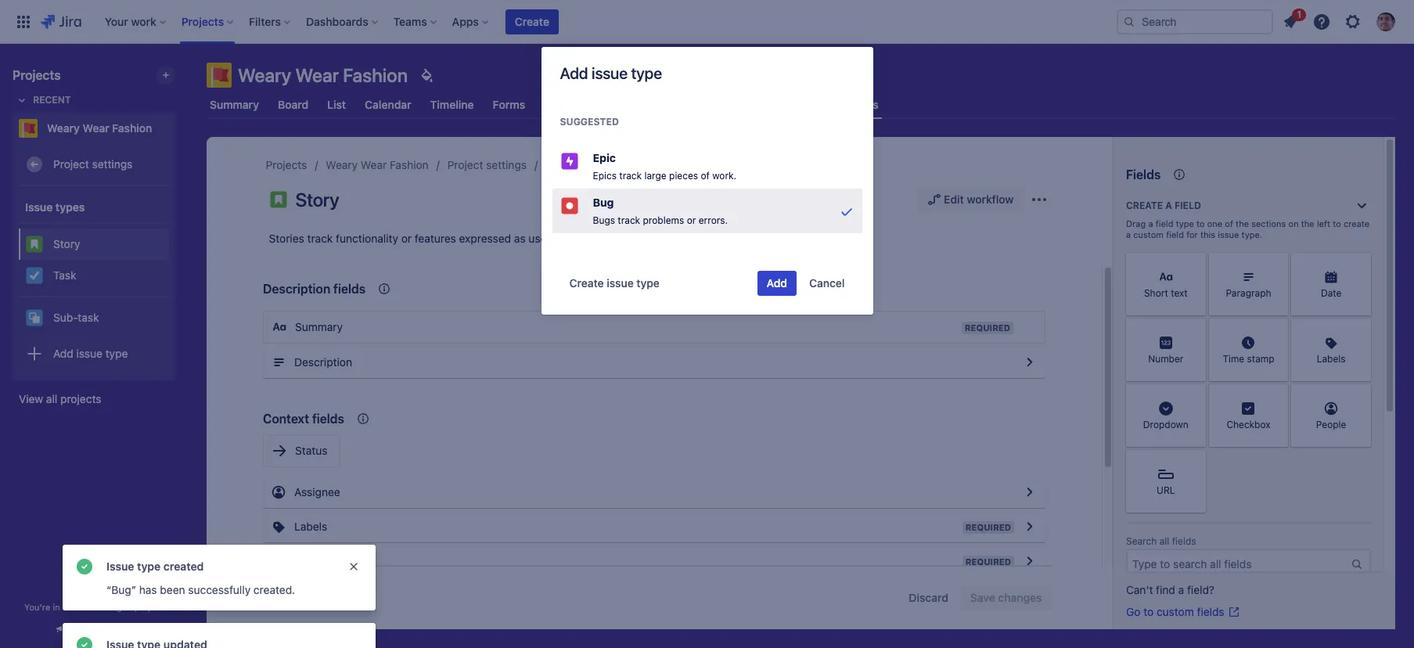 Task type: locate. For each thing, give the bounding box(es) containing it.
summary down description fields
[[295, 320, 343, 333]]

custom down drag
[[1134, 229, 1164, 240]]

track for bug
[[618, 215, 640, 226]]

1 horizontal spatial create
[[570, 277, 604, 290]]

projects link
[[266, 156, 307, 175]]

issue up "bug"
[[106, 560, 134, 573]]

0 horizontal spatial project settings link
[[19, 149, 169, 180]]

drag a field type to one of the sections on the left to create a custom field for this issue type.
[[1126, 218, 1370, 240]]

projects
[[13, 68, 61, 82], [266, 158, 307, 171]]

1 vertical spatial add issue type
[[53, 346, 128, 360]]

give down team-
[[69, 624, 89, 636]]

list
[[327, 98, 346, 111]]

1 vertical spatial field
[[1156, 218, 1174, 229]]

of inside drag a field type to one of the sections on the left to create a custom field for this issue type.
[[1225, 218, 1234, 229]]

go
[[1126, 605, 1141, 618]]

1 vertical spatial weary wear fashion
[[47, 121, 152, 135]]

issue inside drag a field type to one of the sections on the left to create a custom field for this issue type.
[[1218, 229, 1240, 240]]

give right created.
[[300, 591, 323, 604]]

in
[[53, 602, 60, 612]]

fields down functionality
[[333, 282, 366, 296]]

or left errors.
[[687, 215, 696, 226]]

issue left epic
[[546, 158, 572, 171]]

field up for
[[1175, 200, 1202, 211]]

track right bugs
[[618, 215, 640, 226]]

2 horizontal spatial to
[[1333, 218, 1342, 229]]

give feedback
[[300, 591, 374, 604], [69, 624, 134, 636]]

1 vertical spatial custom
[[1157, 605, 1194, 618]]

custom inside "link"
[[1157, 605, 1194, 618]]

tab list containing project settings
[[197, 91, 1405, 119]]

of left work.
[[701, 170, 710, 182]]

description down stories
[[263, 282, 330, 296]]

field for drag
[[1156, 218, 1174, 229]]

story
[[296, 189, 339, 211], [53, 237, 80, 250]]

1 group from the top
[[19, 186, 169, 379]]

1 vertical spatial or
[[401, 232, 412, 245]]

this
[[1201, 229, 1216, 240]]

2 vertical spatial add
[[53, 346, 73, 360]]

0 vertical spatial more information about the context fields image
[[375, 279, 394, 298]]

weary right "projects" link
[[326, 158, 358, 171]]

recent
[[33, 94, 71, 106]]

0 vertical spatial issue types
[[546, 158, 603, 171]]

settings
[[837, 98, 879, 111], [92, 157, 133, 170], [486, 158, 527, 171]]

story up task
[[53, 237, 80, 250]]

labels up people
[[1317, 353, 1346, 365]]

1 vertical spatial issue
[[25, 200, 53, 213]]

0 vertical spatial feedback
[[326, 591, 374, 604]]

issue
[[546, 158, 572, 171], [25, 200, 53, 213], [106, 560, 134, 573]]

project settings link down recent
[[19, 149, 169, 180]]

success image
[[75, 557, 94, 576], [75, 636, 94, 648]]

1 vertical spatial track
[[618, 215, 640, 226]]

0 horizontal spatial projects
[[13, 68, 61, 82]]

one
[[1208, 218, 1223, 229]]

timeline
[[430, 98, 474, 111]]

can't find a field?
[[1126, 583, 1215, 597]]

story inside group
[[53, 237, 80, 250]]

1 vertical spatial success image
[[75, 636, 94, 648]]

or left features at the top left
[[401, 232, 412, 245]]

issue types up story link
[[25, 200, 85, 213]]

"bug" has been successfully created.
[[106, 583, 295, 597]]

workflow
[[967, 193, 1014, 206]]

1 vertical spatial create
[[1126, 200, 1163, 211]]

forms link
[[490, 91, 529, 119]]

0 horizontal spatial issue
[[25, 200, 53, 213]]

all for view
[[46, 392, 57, 406]]

1 horizontal spatial weary wear fashion link
[[326, 156, 429, 175]]

assignee button
[[263, 477, 1046, 508]]

issue for group containing issue types
[[25, 200, 53, 213]]

required inside button
[[966, 557, 1011, 567]]

types up bug
[[575, 158, 603, 171]]

collapse recent projects image
[[13, 91, 31, 110]]

labels down assignee
[[294, 520, 327, 533]]

1 horizontal spatial project
[[448, 158, 483, 171]]

epic epics track large pieces of work.
[[593, 151, 737, 182]]

1 horizontal spatial give feedback
[[300, 591, 374, 604]]

weary up board
[[238, 64, 291, 86]]

feedback down dismiss icon
[[326, 591, 374, 604]]

add left cancel
[[767, 277, 788, 290]]

track inside the 'bug bugs track problems or errors.'
[[618, 215, 640, 226]]

pages link
[[541, 91, 579, 119]]

0 vertical spatial of
[[701, 170, 710, 182]]

0 horizontal spatial of
[[701, 170, 710, 182]]

issue up story link
[[25, 200, 53, 213]]

weary down recent
[[47, 121, 80, 135]]

1 horizontal spatial issue types
[[546, 158, 603, 171]]

fields
[[333, 282, 366, 296], [312, 412, 344, 426], [1172, 535, 1197, 547], [1197, 605, 1225, 618]]

field
[[1175, 200, 1202, 211], [1156, 218, 1174, 229], [1166, 229, 1184, 240]]

work.
[[713, 170, 737, 182]]

1 the from the left
[[1236, 218, 1249, 229]]

issue up suggested
[[592, 64, 628, 82]]

more information about the context fields image
[[375, 279, 394, 298], [354, 409, 373, 428]]

create issue type
[[570, 277, 660, 290]]

types inside group
[[55, 200, 85, 213]]

give feedback button down dismiss icon
[[269, 586, 384, 611]]

1 vertical spatial more information about the context fields image
[[354, 409, 373, 428]]

the up type.
[[1236, 218, 1249, 229]]

give feedback for the topmost give feedback button
[[300, 591, 374, 604]]

more information about the context fields image for description fields
[[375, 279, 394, 298]]

0 horizontal spatial weary
[[47, 121, 80, 135]]

2 vertical spatial wear
[[361, 158, 387, 171]]

create
[[515, 14, 550, 28], [1126, 200, 1163, 211], [570, 277, 604, 290]]

more information about the fields image
[[1171, 165, 1189, 184]]

a
[[1166, 200, 1172, 211], [1149, 218, 1154, 229], [1126, 229, 1131, 240], [1179, 583, 1185, 597], [62, 602, 67, 612]]

expressed
[[459, 232, 511, 245]]

track inside epic epics track large pieces of work.
[[619, 170, 642, 182]]

0 horizontal spatial feedback
[[92, 624, 134, 636]]

0 horizontal spatial issue types
[[25, 200, 85, 213]]

all right search
[[1160, 535, 1170, 547]]

create for create issue type
[[570, 277, 604, 290]]

field left for
[[1166, 229, 1184, 240]]

0 vertical spatial success image
[[75, 557, 94, 576]]

track right stories
[[307, 232, 333, 245]]

1 horizontal spatial of
[[1225, 218, 1234, 229]]

discard button
[[900, 586, 958, 611]]

as
[[514, 232, 526, 245]]

sub-
[[53, 310, 78, 324]]

0 horizontal spatial all
[[46, 392, 57, 406]]

success image up team-
[[75, 557, 94, 576]]

add issue type up suggested
[[560, 64, 662, 82]]

jira image
[[41, 12, 81, 31], [41, 12, 81, 31]]

or inside the 'bug bugs track problems or errors.'
[[687, 215, 696, 226]]

1 horizontal spatial labels
[[1317, 353, 1346, 365]]

give feedback button
[[269, 586, 384, 611], [44, 617, 143, 643]]

2 group from the top
[[19, 222, 169, 296]]

to
[[1197, 218, 1205, 229], [1333, 218, 1342, 229], [1144, 605, 1154, 618]]

weary wear fashion link down calendar link
[[326, 156, 429, 175]]

track
[[619, 170, 642, 182], [618, 215, 640, 226], [307, 232, 333, 245]]

issue inside issue types link
[[546, 158, 572, 171]]

fields left this link will be opened in a new tab icon
[[1197, 605, 1225, 618]]

0 vertical spatial field
[[1175, 200, 1202, 211]]

wear
[[295, 64, 339, 86], [83, 121, 109, 135], [361, 158, 387, 171]]

weary wear fashion down calendar link
[[326, 158, 429, 171]]

give
[[300, 591, 323, 604], [69, 624, 89, 636]]

open field configuration image
[[1021, 353, 1040, 372], [1021, 517, 1040, 536], [1021, 552, 1040, 571]]

create banner
[[0, 0, 1415, 44]]

view all projects link
[[13, 385, 175, 413]]

group
[[19, 186, 169, 379], [19, 222, 169, 296]]

to right left
[[1333, 218, 1342, 229]]

project
[[797, 98, 834, 111], [53, 157, 89, 170], [448, 158, 483, 171]]

issue types down suggested
[[546, 158, 603, 171]]

issue inside the add issue type button
[[76, 346, 103, 360]]

open field configuration image for description button
[[1021, 353, 1040, 372]]

dropdown
[[1144, 419, 1189, 431]]

field down the 'create a field'
[[1156, 218, 1174, 229]]

issue
[[592, 64, 628, 82], [1218, 229, 1240, 240], [607, 277, 634, 290], [76, 346, 103, 360]]

primary element
[[9, 0, 1117, 43]]

0 horizontal spatial more information about the context fields image
[[354, 409, 373, 428]]

2 horizontal spatial project settings
[[797, 98, 879, 111]]

a right find
[[1179, 583, 1185, 597]]

add issue type dialog
[[541, 47, 873, 315]]

edit
[[944, 193, 964, 206]]

1 vertical spatial weary wear fashion link
[[326, 156, 429, 175]]

add issue type down sub-task link
[[53, 346, 128, 360]]

add up pages
[[560, 64, 588, 82]]

1 horizontal spatial the
[[1302, 218, 1315, 229]]

0 vertical spatial all
[[46, 392, 57, 406]]

custom
[[1134, 229, 1164, 240], [1157, 605, 1194, 618]]

1 horizontal spatial wear
[[295, 64, 339, 86]]

0 vertical spatial or
[[687, 215, 696, 226]]

1 vertical spatial give
[[69, 624, 89, 636]]

0 vertical spatial story
[[296, 189, 339, 211]]

weary wear fashion down recent
[[47, 121, 152, 135]]

issue inside group
[[25, 200, 53, 213]]

3 open field configuration image from the top
[[1021, 552, 1040, 571]]

to up this
[[1197, 218, 1205, 229]]

type inside button
[[105, 346, 128, 360]]

0 vertical spatial give feedback
[[300, 591, 374, 604]]

all right view
[[46, 392, 57, 406]]

custom inside drag a field type to one of the sections on the left to create a custom field for this issue type.
[[1134, 229, 1164, 240]]

1 vertical spatial types
[[55, 200, 85, 213]]

add right add issue type image
[[53, 346, 73, 360]]

0 vertical spatial custom
[[1134, 229, 1164, 240]]

functionality
[[336, 232, 398, 245]]

bug
[[593, 196, 614, 209]]

discard
[[909, 591, 949, 604]]

sub-task link
[[19, 302, 169, 333]]

fields up status
[[312, 412, 344, 426]]

0 horizontal spatial story
[[53, 237, 80, 250]]

success image down team-
[[75, 636, 94, 648]]

more information about the context fields image for context fields
[[354, 409, 373, 428]]

2 vertical spatial open field configuration image
[[1021, 552, 1040, 571]]

give feedback down dismiss icon
[[300, 591, 374, 604]]

features
[[415, 232, 456, 245]]

2 vertical spatial weary wear fashion
[[326, 158, 429, 171]]

2 success image from the top
[[75, 636, 94, 648]]

1 horizontal spatial more information about the context fields image
[[375, 279, 394, 298]]

1 vertical spatial issue types
[[25, 200, 85, 213]]

managed
[[94, 602, 132, 612]]

1 horizontal spatial projects
[[266, 158, 307, 171]]

1 horizontal spatial settings
[[486, 158, 527, 171]]

issue types
[[546, 158, 603, 171], [25, 200, 85, 213]]

0 horizontal spatial add issue type
[[53, 346, 128, 360]]

give feedback button down you're in a team-managed project
[[44, 617, 143, 643]]

0 vertical spatial weary wear fashion link
[[13, 113, 169, 144]]

weary wear fashion link down recent
[[13, 113, 169, 144]]

give feedback down you're in a team-managed project
[[69, 624, 134, 636]]

2 horizontal spatial create
[[1126, 200, 1163, 211]]

create inside add issue type dialog
[[570, 277, 604, 290]]

1 vertical spatial feedback
[[92, 624, 134, 636]]

issue down sub-task link
[[76, 346, 103, 360]]

project settings link down forms link
[[448, 156, 527, 175]]

0 vertical spatial description
[[263, 282, 330, 296]]

2 open field configuration image from the top
[[1021, 517, 1040, 536]]

add issue type inside button
[[53, 346, 128, 360]]

to right go
[[1144, 605, 1154, 618]]

goals.
[[554, 232, 584, 245]]

0 vertical spatial open field configuration image
[[1021, 353, 1040, 372]]

fields right search
[[1172, 535, 1197, 547]]

0 vertical spatial track
[[619, 170, 642, 182]]

feedback down managed
[[92, 624, 134, 636]]

labels
[[1317, 353, 1346, 365], [294, 520, 327, 533]]

1 vertical spatial required
[[966, 522, 1011, 532]]

more information about the context fields image down functionality
[[375, 279, 394, 298]]

fields
[[1126, 168, 1161, 182]]

to inside "link"
[[1144, 605, 1154, 618]]

of right one
[[1225, 218, 1234, 229]]

0 vertical spatial give feedback button
[[269, 586, 384, 611]]

types up story link
[[55, 200, 85, 213]]

weary wear fashion up list
[[238, 64, 408, 86]]

more information about the context fields image right context fields
[[354, 409, 373, 428]]

1 vertical spatial summary
[[295, 320, 343, 333]]

description up context fields
[[294, 355, 352, 369]]

2 horizontal spatial project
[[797, 98, 834, 111]]

issue down one
[[1218, 229, 1240, 240]]

required for summary
[[965, 323, 1011, 333]]

0 vertical spatial add
[[560, 64, 588, 82]]

projects up recent
[[13, 68, 61, 82]]

projects up issue type icon
[[266, 158, 307, 171]]

open field configuration image inside description button
[[1021, 353, 1040, 372]]

open field configuration image inside required button
[[1021, 552, 1040, 571]]

description inside description button
[[294, 355, 352, 369]]

summary left board
[[210, 98, 259, 111]]

description for description fields
[[263, 282, 330, 296]]

add issue type image
[[25, 344, 44, 363]]

calendar
[[365, 98, 411, 111]]

required
[[965, 323, 1011, 333], [966, 522, 1011, 532], [966, 557, 1011, 567]]

0 vertical spatial add issue type
[[560, 64, 662, 82]]

weary wear fashion link
[[13, 113, 169, 144], [326, 156, 429, 175]]

left
[[1317, 218, 1331, 229]]

2 vertical spatial track
[[307, 232, 333, 245]]

0 horizontal spatial wear
[[83, 121, 109, 135]]

issue down bugs
[[607, 277, 634, 290]]

2 horizontal spatial weary
[[326, 158, 358, 171]]

the right 'on'
[[1302, 218, 1315, 229]]

all
[[46, 392, 57, 406], [1160, 535, 1170, 547]]

tab list
[[197, 91, 1405, 119]]

stories
[[269, 232, 304, 245]]

0 vertical spatial weary wear fashion
[[238, 64, 408, 86]]

1
[[1297, 8, 1302, 20]]

calendar link
[[362, 91, 415, 119]]

1 vertical spatial story
[[53, 237, 80, 250]]

issue types for issue types link on the left of the page
[[546, 158, 603, 171]]

1 vertical spatial add
[[767, 277, 788, 290]]

issue types inside group
[[25, 200, 85, 213]]

story right issue type icon
[[296, 189, 339, 211]]

1 vertical spatial give feedback
[[69, 624, 134, 636]]

0 vertical spatial required
[[965, 323, 1011, 333]]

track for epic
[[619, 170, 642, 182]]

0 vertical spatial weary
[[238, 64, 291, 86]]

0 vertical spatial create
[[515, 14, 550, 28]]

a down drag
[[1126, 229, 1131, 240]]

give feedback for give feedback button to the bottom
[[69, 624, 134, 636]]

0 horizontal spatial settings
[[92, 157, 133, 170]]

0 vertical spatial types
[[575, 158, 603, 171]]

1 vertical spatial labels
[[294, 520, 327, 533]]

1 horizontal spatial give feedback button
[[269, 586, 384, 611]]

feedback
[[326, 591, 374, 604], [92, 624, 134, 636]]

or
[[687, 215, 696, 226], [401, 232, 412, 245]]

a down more information about the fields icon
[[1166, 200, 1172, 211]]

0 horizontal spatial give feedback
[[69, 624, 134, 636]]

create inside primary element
[[515, 14, 550, 28]]

1 open field configuration image from the top
[[1021, 353, 1040, 372]]

add button
[[757, 271, 797, 296]]

custom down can't find a field?
[[1157, 605, 1194, 618]]

track left large
[[619, 170, 642, 182]]



Task type: describe. For each thing, give the bounding box(es) containing it.
people
[[1317, 419, 1347, 431]]

search all fields
[[1126, 535, 1197, 547]]

errors.
[[699, 215, 728, 226]]

0 vertical spatial projects
[[13, 68, 61, 82]]

0 horizontal spatial or
[[401, 232, 412, 245]]

context
[[263, 412, 309, 426]]

1 vertical spatial wear
[[83, 121, 109, 135]]

board link
[[275, 91, 312, 119]]

0 vertical spatial fashion
[[343, 64, 408, 86]]

0 vertical spatial wear
[[295, 64, 339, 86]]

create issue type button
[[560, 271, 669, 296]]

1 horizontal spatial project settings
[[448, 158, 527, 171]]

field?
[[1188, 583, 1215, 597]]

short text
[[1144, 288, 1188, 299]]

group containing issue types
[[19, 186, 169, 379]]

sections
[[1252, 218, 1286, 229]]

2 the from the left
[[1302, 218, 1315, 229]]

add inside button
[[767, 277, 788, 290]]

issue types for group containing issue types
[[25, 200, 85, 213]]

add issue type button
[[19, 338, 169, 369]]

has
[[139, 583, 157, 597]]

0 vertical spatial give
[[300, 591, 323, 604]]

description fields
[[263, 282, 366, 296]]

a right in
[[62, 602, 67, 612]]

problems
[[643, 215, 684, 226]]

0 horizontal spatial project
[[53, 157, 89, 170]]

pages
[[544, 98, 576, 111]]

description button
[[263, 347, 1046, 378]]

context fields
[[263, 412, 344, 426]]

0 horizontal spatial labels
[[294, 520, 327, 533]]

feedback for give feedback button to the bottom
[[92, 624, 134, 636]]

you're
[[24, 602, 50, 612]]

"bug"
[[106, 583, 136, 597]]

1 vertical spatial projects
[[266, 158, 307, 171]]

status
[[295, 444, 328, 457]]

description for description
[[294, 355, 352, 369]]

cancel
[[809, 277, 845, 290]]

cancel button
[[800, 271, 854, 296]]

type.
[[1242, 229, 1263, 240]]

types for group containing issue types
[[55, 200, 85, 213]]

1 horizontal spatial project settings link
[[448, 156, 527, 175]]

text
[[1171, 288, 1188, 299]]

paragraph
[[1226, 288, 1272, 299]]

2 horizontal spatial wear
[[361, 158, 387, 171]]

drag
[[1126, 218, 1146, 229]]

1 horizontal spatial story
[[296, 189, 339, 211]]

2 vertical spatial weary
[[326, 158, 358, 171]]

url
[[1157, 485, 1175, 497]]

edit workflow button
[[919, 187, 1024, 212]]

on
[[1289, 218, 1299, 229]]

1 horizontal spatial add
[[560, 64, 588, 82]]

1 vertical spatial give feedback button
[[44, 617, 143, 643]]

create button
[[506, 9, 559, 34]]

can't
[[1126, 583, 1153, 597]]

number
[[1149, 353, 1184, 365]]

project
[[135, 602, 164, 612]]

issue for issue types link on the left of the page
[[546, 158, 572, 171]]

find
[[1156, 583, 1176, 597]]

2 vertical spatial fashion
[[390, 158, 429, 171]]

all for search
[[1160, 535, 1170, 547]]

field for create
[[1175, 200, 1202, 211]]

create a field
[[1126, 200, 1202, 211]]

short
[[1144, 288, 1169, 299]]

go to custom fields link
[[1126, 604, 1240, 620]]

Search field
[[1117, 9, 1274, 34]]

you're in a team-managed project
[[24, 602, 164, 612]]

bugs
[[593, 215, 615, 226]]

add issue type inside dialog
[[560, 64, 662, 82]]

stamp
[[1247, 353, 1275, 365]]

feedback for the topmost give feedback button
[[326, 591, 374, 604]]

create for create
[[515, 14, 550, 28]]

1 horizontal spatial weary
[[238, 64, 291, 86]]

successfully
[[188, 583, 251, 597]]

user
[[529, 232, 551, 245]]

task link
[[19, 260, 169, 291]]

time
[[1223, 353, 1245, 365]]

type inside button
[[637, 277, 660, 290]]

1 success image from the top
[[75, 557, 94, 576]]

0 horizontal spatial summary
[[210, 98, 259, 111]]

a right drag
[[1149, 218, 1154, 229]]

type inside drag a field type to one of the sections on the left to create a custom field for this issue type.
[[1176, 218, 1195, 229]]

search image
[[1123, 15, 1136, 28]]

timeline link
[[427, 91, 477, 119]]

list link
[[324, 91, 349, 119]]

0 horizontal spatial project settings
[[53, 157, 133, 170]]

created.
[[254, 583, 295, 597]]

fields inside "link"
[[1197, 605, 1225, 618]]

large
[[645, 170, 667, 182]]

create
[[1344, 218, 1370, 229]]

forms
[[493, 98, 525, 111]]

story link
[[19, 229, 169, 260]]

this link will be opened in a new tab image
[[1228, 606, 1240, 618]]

types for issue types link on the left of the page
[[575, 158, 603, 171]]

projects
[[60, 392, 101, 406]]

team-
[[70, 602, 94, 612]]

sub-task
[[53, 310, 99, 324]]

add inside button
[[53, 346, 73, 360]]

required for labels
[[966, 522, 1011, 532]]

Type to search all fields text field
[[1128, 550, 1351, 578]]

suggested
[[560, 116, 619, 128]]

view
[[19, 392, 43, 406]]

created
[[163, 560, 204, 573]]

view all projects
[[19, 392, 101, 406]]

board
[[278, 98, 309, 111]]

group containing story
[[19, 222, 169, 296]]

2 vertical spatial issue
[[106, 560, 134, 573]]

bug bugs track problems or errors.
[[593, 196, 728, 226]]

summary link
[[207, 91, 262, 119]]

0 vertical spatial labels
[[1317, 353, 1346, 365]]

issue inside create issue type button
[[607, 277, 634, 290]]

2 vertical spatial field
[[1166, 229, 1184, 240]]

of inside epic epics track large pieces of work.
[[701, 170, 710, 182]]

2 horizontal spatial settings
[[837, 98, 879, 111]]

stories track functionality or features expressed as user goals.
[[269, 232, 584, 245]]

task
[[78, 310, 99, 324]]

1 horizontal spatial to
[[1197, 218, 1205, 229]]

assignee
[[294, 485, 340, 499]]

epic
[[593, 151, 616, 164]]

pieces
[[669, 170, 698, 182]]

dismiss image
[[348, 561, 360, 573]]

edit workflow
[[944, 193, 1014, 206]]

epics
[[593, 170, 617, 182]]

issue type created
[[106, 560, 204, 573]]

been
[[160, 583, 185, 597]]

issue types link
[[546, 156, 603, 175]]

1 vertical spatial weary
[[47, 121, 80, 135]]

selected image
[[837, 202, 856, 221]]

open field configuration image for required button at bottom
[[1021, 552, 1040, 571]]

issue type icon image
[[269, 190, 288, 209]]

open field configuration image
[[1021, 483, 1040, 502]]

create for create a field
[[1126, 200, 1163, 211]]

1 horizontal spatial summary
[[295, 320, 343, 333]]

0 horizontal spatial weary wear fashion link
[[13, 113, 169, 144]]

1 vertical spatial fashion
[[112, 121, 152, 135]]



Task type: vqa. For each thing, say whether or not it's contained in the screenshot.
add
yes



